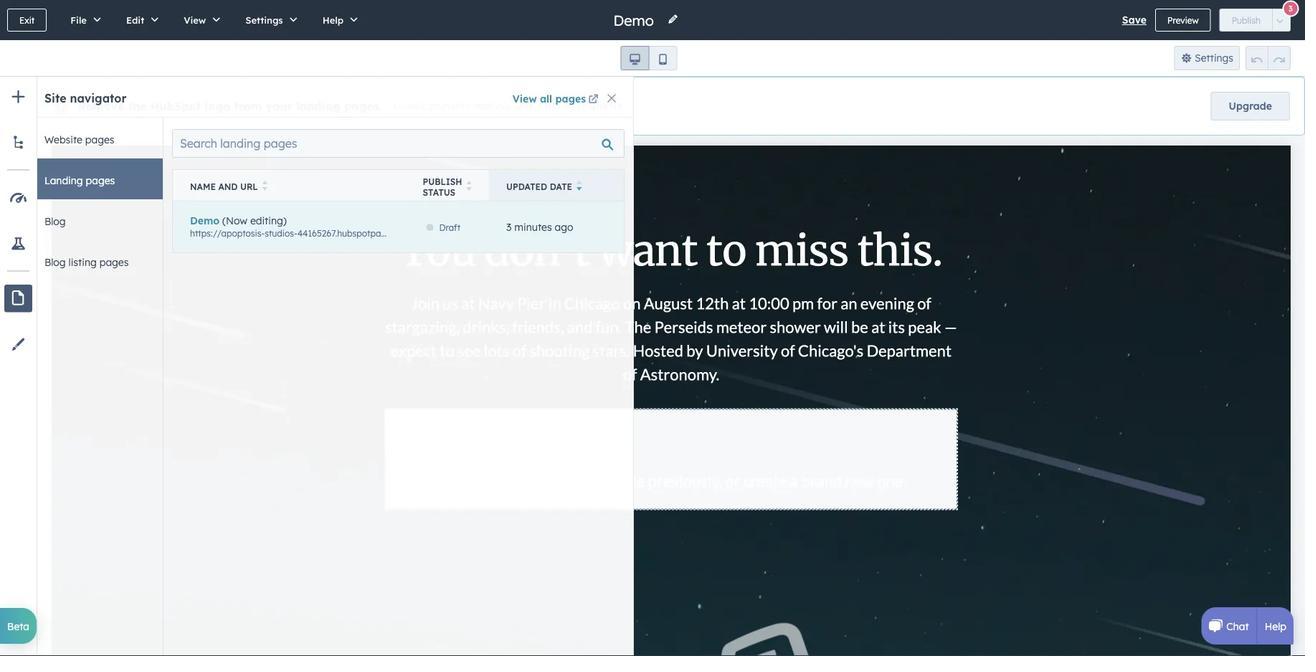 Task type: locate. For each thing, give the bounding box(es) containing it.
website pages button
[[29, 118, 163, 159]]

blog listing pages button
[[29, 240, 163, 281]]

1 vertical spatial help
[[1266, 620, 1287, 633]]

0 horizontal spatial press to sort. element
[[262, 181, 268, 193]]

1 vertical spatial settings button
[[1175, 46, 1241, 70]]

ba0d-
[[598, 228, 623, 239]]

2 press to sort. image from the left
[[467, 181, 472, 191]]

0 horizontal spatial help
[[323, 14, 344, 26]]

descending sort. press to sort ascending. element
[[577, 181, 582, 193]]

file button
[[55, 0, 111, 40]]

press to sort. element for name and url
[[262, 181, 268, 193]]

1 vertical spatial publish
[[423, 176, 462, 187]]

0 horizontal spatial 3
[[507, 221, 512, 233]]

0 vertical spatial help
[[323, 14, 344, 26]]

3
[[1289, 4, 1294, 14], [507, 221, 512, 233]]

updated
[[507, 182, 548, 192]]

1 horizontal spatial press to sort. image
[[467, 181, 472, 191]]

name
[[190, 182, 216, 192]]

url
[[240, 182, 258, 192]]

3 minutes ago
[[507, 221, 574, 233]]

starter.
[[590, 100, 624, 112]]

landing pages
[[44, 174, 115, 187]]

1 press to sort. image from the left
[[262, 181, 268, 191]]

blog down landing
[[44, 215, 66, 228]]

1 vertical spatial 3
[[507, 221, 512, 233]]

0 vertical spatial 3
[[1289, 4, 1294, 14]]

logo
[[205, 99, 231, 113]]

remove the hubspot logo from your landing pages.
[[78, 99, 383, 113]]

1 press to sort. element from the left
[[262, 181, 268, 193]]

1 horizontal spatial help
[[1266, 620, 1287, 633]]

0 vertical spatial settings
[[246, 14, 283, 26]]

blog for blog
[[44, 215, 66, 228]]

press to sort. element right url
[[262, 181, 268, 193]]

exit
[[19, 15, 35, 25]]

None field
[[612, 10, 659, 30]]

close image
[[608, 94, 616, 103]]

0 vertical spatial settings button
[[231, 0, 308, 40]]

blog inside button
[[44, 215, 66, 228]]

landing pages button
[[29, 159, 163, 199]]

chat
[[1227, 620, 1250, 633]]

1 vertical spatial view
[[513, 93, 537, 105]]

1 horizontal spatial press to sort. element
[[467, 181, 472, 193]]

website pages
[[44, 133, 115, 146]]

44165267.hubspotpagebuilder.com/-
[[298, 228, 446, 239]]

press to sort. image
[[262, 181, 268, 191], [467, 181, 472, 191]]

1 blog from the top
[[44, 215, 66, 228]]

help
[[323, 14, 344, 26], [1266, 620, 1287, 633]]

pages
[[556, 93, 586, 105], [85, 133, 115, 146], [86, 174, 115, 187], [100, 256, 129, 269]]

view right edit button
[[184, 14, 206, 26]]

demo (now editing) https://apoptosis-studios-44165267.hubspotpagebuilder.com/-temporary-slug-c348769a-f252-42d9-ba0d-7ec037a3092f
[[190, 214, 679, 239]]

2 blog from the top
[[44, 256, 66, 269]]

settings down 'preview'
[[1196, 52, 1234, 64]]

0 vertical spatial blog
[[44, 215, 66, 228]]

help inside button
[[323, 14, 344, 26]]

preview button
[[1156, 9, 1212, 32]]

0 horizontal spatial publish
[[423, 176, 462, 187]]

save button
[[1123, 11, 1147, 29]]

publish right preview button
[[1233, 15, 1262, 25]]

0 vertical spatial view
[[184, 14, 206, 26]]

1 horizontal spatial publish
[[1233, 15, 1262, 25]]

1 horizontal spatial group
[[1246, 46, 1292, 70]]

pages right listing
[[100, 256, 129, 269]]

premium
[[429, 100, 471, 112]]

view button
[[169, 0, 231, 40]]

1 vertical spatial settings
[[1196, 52, 1234, 64]]

2 press to sort. element from the left
[[467, 181, 472, 193]]

3 left minutes on the top left of page
[[507, 221, 512, 233]]

blog left listing
[[44, 256, 66, 269]]

edit button
[[111, 0, 169, 40]]

minutes
[[515, 221, 552, 233]]

press to sort. element for publish status
[[467, 181, 472, 193]]

view inside button
[[184, 14, 206, 26]]

features
[[474, 100, 513, 112]]

1 horizontal spatial 3
[[1289, 4, 1294, 14]]

pages left link opens in a new window image
[[556, 93, 586, 105]]

group
[[621, 46, 678, 70], [1246, 46, 1292, 70]]

settings
[[246, 14, 283, 26], [1196, 52, 1234, 64]]

group up starter.
[[621, 46, 678, 70]]

view left all
[[513, 93, 537, 105]]

press to sort. element
[[262, 181, 268, 193], [467, 181, 472, 193]]

publish up the demo (now editing) https://apoptosis-studios-44165267.hubspotpagebuilder.com/-temporary-slug-c348769a-f252-42d9-ba0d-7ec037a3092f
[[423, 176, 462, 187]]

suite
[[564, 100, 587, 112]]

1 horizontal spatial view
[[513, 93, 537, 105]]

group down publish group
[[1246, 46, 1292, 70]]

press to sort. image right url
[[262, 181, 268, 191]]

3 for 3 minutes ago
[[507, 221, 512, 233]]

c348769a-
[[512, 228, 554, 239]]

3 right publish button
[[1289, 4, 1294, 14]]

listing
[[69, 256, 97, 269]]

press to sort. element right publish status
[[467, 181, 472, 193]]

remove
[[78, 99, 125, 113]]

0 horizontal spatial settings
[[246, 14, 283, 26]]

demo
[[190, 214, 220, 227]]

editing)
[[250, 214, 287, 227]]

view for view
[[184, 14, 206, 26]]

publish
[[1233, 15, 1262, 25], [423, 176, 462, 187]]

0 vertical spatial publish
[[1233, 15, 1262, 25]]

1 horizontal spatial settings button
[[1175, 46, 1241, 70]]

0 horizontal spatial group
[[621, 46, 678, 70]]

0 horizontal spatial view
[[184, 14, 206, 26]]

blog
[[44, 215, 66, 228], [44, 256, 66, 269]]

publish inside button
[[1233, 15, 1262, 25]]

updated date
[[507, 182, 573, 192]]

landing
[[44, 174, 83, 187]]

settings right 'view' button
[[246, 14, 283, 26]]

0 horizontal spatial press to sort. image
[[262, 181, 268, 191]]

1 vertical spatial blog
[[44, 256, 66, 269]]

settings button
[[231, 0, 308, 40], [1175, 46, 1241, 70]]

blog inside button
[[44, 256, 66, 269]]

view
[[184, 14, 206, 26], [513, 93, 537, 105]]

press to sort. image right publish status
[[467, 181, 472, 191]]

descending sort. press to sort ascending. image
[[577, 181, 582, 191]]



Task type: describe. For each thing, give the bounding box(es) containing it.
0 horizontal spatial settings button
[[231, 0, 308, 40]]

f252-
[[554, 228, 575, 239]]

publish group
[[1220, 9, 1292, 32]]

publish status
[[423, 176, 462, 198]]

pages right landing
[[86, 174, 115, 187]]

help button
[[308, 0, 368, 40]]

ago
[[555, 221, 574, 233]]

publish for publish status
[[423, 176, 462, 187]]

(now
[[222, 214, 248, 227]]

name and url
[[190, 182, 258, 192]]

navigator
[[70, 91, 127, 105]]

file
[[70, 14, 87, 26]]

website
[[44, 133, 82, 146]]

view for view all pages
[[513, 93, 537, 105]]

publish button
[[1220, 9, 1274, 32]]

crm
[[539, 100, 561, 112]]

hubspot
[[150, 99, 201, 113]]

pages.
[[344, 99, 383, 113]]

7ec037a3092f
[[623, 228, 679, 239]]

2 group from the left
[[1246, 46, 1292, 70]]

beta button
[[0, 609, 37, 644]]

pages down remove
[[85, 133, 115, 146]]

date
[[550, 182, 573, 192]]

all
[[540, 93, 553, 105]]

42d9-
[[575, 228, 598, 239]]

draft
[[440, 223, 461, 233]]

1 group from the left
[[621, 46, 678, 70]]

publish for publish
[[1233, 15, 1262, 25]]

view all pages link
[[513, 90, 601, 108]]

site
[[44, 91, 66, 105]]

press to sort. image for name and url
[[262, 181, 268, 191]]

save
[[1123, 14, 1147, 26]]

1 horizontal spatial settings
[[1196, 52, 1234, 64]]

Search landing pages search field
[[172, 129, 625, 158]]

link opens in a new window image
[[589, 95, 599, 105]]

edit
[[126, 14, 144, 26]]

demo link
[[190, 214, 220, 227]]

beta
[[7, 620, 29, 633]]

upgrade
[[1230, 100, 1273, 112]]

site navigator
[[44, 91, 127, 105]]

unlock premium features with crm suite starter.
[[394, 100, 624, 112]]

temporary-
[[446, 228, 492, 239]]

3 for 3
[[1289, 4, 1294, 14]]

blog button
[[29, 199, 163, 240]]

link opens in a new window image
[[589, 95, 599, 105]]

and
[[218, 182, 238, 192]]

press to sort. image for publish status
[[467, 181, 472, 191]]

pages inside button
[[100, 256, 129, 269]]

slug-
[[492, 228, 512, 239]]

your
[[266, 99, 293, 113]]

landing
[[296, 99, 341, 113]]

upgrade link
[[1212, 92, 1291, 121]]

from
[[234, 99, 262, 113]]

preview
[[1168, 15, 1200, 25]]

the
[[128, 99, 147, 113]]

status
[[423, 187, 456, 198]]

studios-
[[265, 228, 298, 239]]

unlock
[[394, 100, 426, 112]]

exit link
[[7, 9, 47, 32]]

view all pages
[[513, 93, 586, 105]]

with
[[516, 100, 536, 112]]

blog for blog listing pages
[[44, 256, 66, 269]]

blog listing pages
[[44, 256, 129, 269]]

https://apoptosis-
[[190, 228, 265, 239]]



Task type: vqa. For each thing, say whether or not it's contained in the screenshot.
Last updated
no



